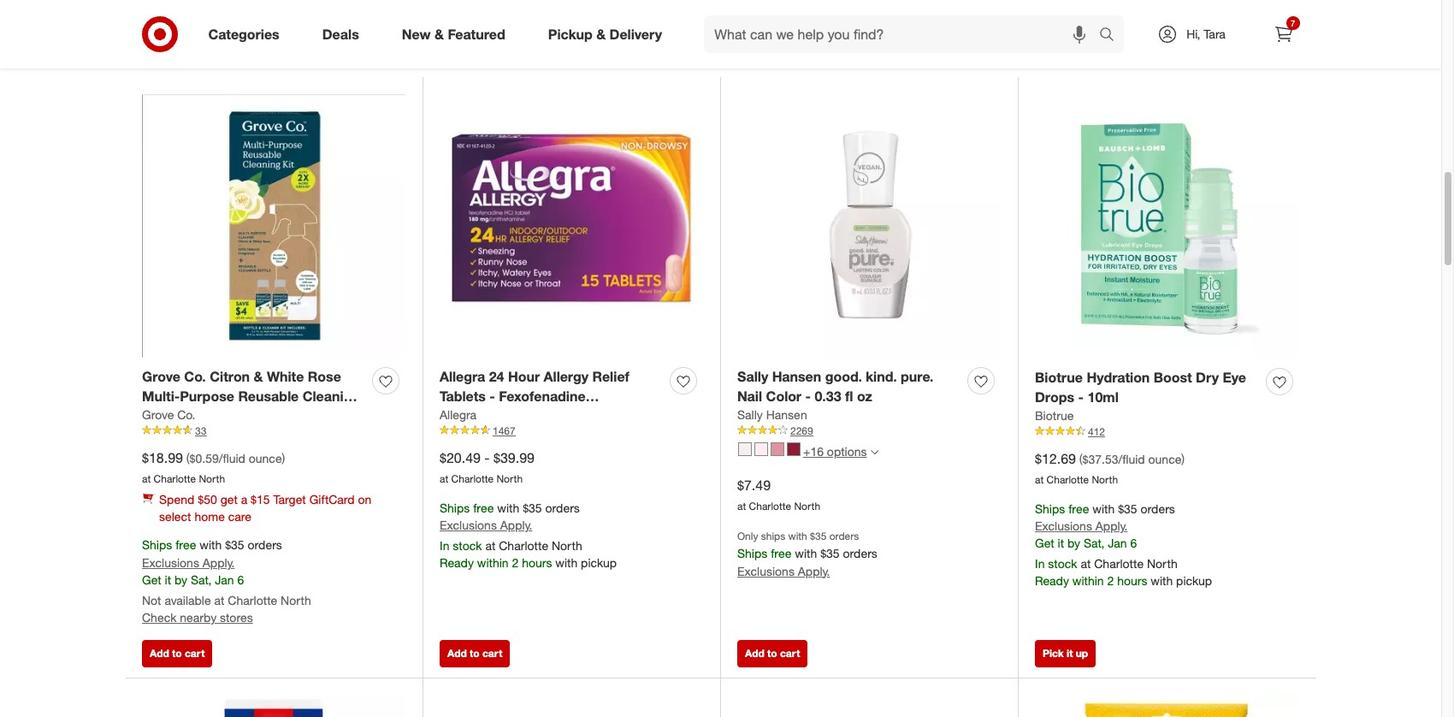 Task type: vqa. For each thing, say whether or not it's contained in the screenshot.
The Grove corresponding to Grove Co.
yes



Task type: describe. For each thing, give the bounding box(es) containing it.
grove co.
[[142, 407, 195, 422]]

giftcard
[[309, 492, 355, 506]]

24
[[489, 368, 504, 385]]

biotrue hydration boost dry eye drops - 10ml
[[1035, 369, 1247, 405]]

33 link
[[142, 423, 406, 438]]

$35 for allegra 24 hour allergy relief tablets - fexofenadine hydrochloride
[[523, 500, 542, 515]]

ships free with $35 orders exclusions apply. get it by sat, jan 6 not available at charlotte north check nearby stores
[[142, 538, 311, 625]]

within inside the ships free with $35 orders exclusions apply. in stock at  charlotte north ready within 2 hours with pickup
[[477, 556, 509, 570]]

hydrochloride
[[440, 407, 532, 424]]

at inside $12.69 ( $37.53 /fluid ounce ) at charlotte north
[[1035, 473, 1044, 486]]

new & featured link
[[387, 15, 527, 53]]

orders for allegra 24 hour allergy relief tablets - fexofenadine hydrochloride
[[545, 500, 580, 515]]

boost
[[1154, 369, 1193, 386]]

exclusions apply. button for biotrue hydration boost dry eye drops - 10ml
[[1035, 518, 1128, 535]]

charlotte inside $18.99 ( $0.59 /fluid ounce ) at charlotte north
[[154, 472, 196, 485]]

cleaning
[[303, 387, 360, 405]]

110 white tea image
[[738, 443, 752, 456]]

add to cart button for allegra 24 hour allergy relief tablets - fexofenadine hydrochloride
[[440, 640, 510, 667]]

1467 link
[[440, 423, 703, 438]]

pick it up button
[[1035, 640, 1096, 667]]

$12.69 ( $37.53 /fluid ounce ) at charlotte north
[[1035, 450, 1185, 486]]

available
[[165, 593, 211, 608]]

free for grove co. citron & white rose multi-purpose reusable cleaning kit
[[176, 538, 196, 552]]

add to cart for sally hansen good. kind. pure. nail color - 0.33 fl oz
[[745, 647, 800, 660]]

0.33
[[815, 387, 842, 405]]

33
[[195, 424, 207, 437]]

free inside the only ships with $35 orders ships free with $35 orders exclusions apply.
[[771, 546, 792, 560]]

charlotte inside $20.49 - $39.99 at charlotte north
[[451, 472, 494, 485]]

2269
[[791, 424, 813, 437]]

citron
[[210, 368, 250, 385]]

hours inside the ships free with $35 orders exclusions apply. in stock at  charlotte north ready within 2 hours with pickup
[[522, 556, 552, 570]]

to for allegra 24 hour allergy relief tablets - fexofenadine hydrochloride
[[470, 647, 480, 660]]

to for sally hansen good. kind. pure. nail color - 0.33 fl oz
[[768, 647, 777, 660]]

at inside the "ships free with $35 orders exclusions apply. get it by sat, jan 6 in stock at  charlotte north ready within 2 hours with pickup"
[[1081, 556, 1091, 571]]

spend
[[159, 492, 195, 506]]

add to cart button for sally hansen good. kind. pure. nail color - 0.33 fl oz
[[738, 640, 808, 667]]

grove co. citron & white rose multi-purpose reusable cleaning kit
[[142, 368, 360, 424]]

sat, for 10ml
[[1084, 536, 1105, 550]]

north inside $12.69 ( $37.53 /fluid ounce ) at charlotte north
[[1092, 473, 1118, 486]]

- inside the allegra 24 hour allergy relief tablets - fexofenadine hydrochloride
[[490, 387, 495, 405]]

1,264 results
[[136, 24, 254, 48]]

by for biotrue hydration boost dry eye drops - 10ml
[[1068, 536, 1081, 550]]

free for allegra 24 hour allergy relief tablets - fexofenadine hydrochloride
[[473, 500, 494, 515]]

allegra link
[[440, 406, 477, 423]]

$0.59
[[190, 451, 219, 465]]

search
[[1091, 27, 1133, 44]]

rose
[[308, 368, 341, 385]]

allegra for allegra 24 hour allergy relief tablets - fexofenadine hydrochloride
[[440, 368, 485, 385]]

add to cart button for grove co. citron & white rose multi-purpose reusable cleaning kit
[[142, 640, 213, 667]]

sally hansen good. kind. pure. nail color - 0.33 fl oz
[[738, 368, 934, 405]]

fexofenadine
[[499, 387, 586, 405]]

to for grove co. citron & white rose multi-purpose reusable cleaning kit
[[172, 647, 182, 660]]

- inside biotrue hydration boost dry eye drops - 10ml
[[1079, 388, 1084, 405]]

search button
[[1091, 15, 1133, 56]]

pick
[[1043, 647, 1064, 660]]

ships inside the only ships with $35 orders ships free with $35 orders exclusions apply.
[[738, 546, 768, 560]]

target
[[273, 492, 306, 506]]

day
[[1114, 29, 1138, 46]]

& for new
[[435, 25, 444, 42]]

$20.49
[[440, 449, 481, 466]]

& for pickup
[[597, 25, 606, 42]]

ships for grove co. citron & white rose multi-purpose reusable cleaning kit
[[142, 538, 172, 552]]

$12.69
[[1035, 450, 1076, 467]]

add for sally hansen good. kind. pure. nail color - 0.33 fl oz
[[745, 647, 765, 660]]

new
[[402, 25, 431, 42]]

purpose
[[180, 387, 234, 405]]

1,264
[[136, 24, 185, 48]]

charlotte inside the $7.49 at charlotte north
[[749, 499, 792, 512]]

pickup & delivery
[[548, 25, 662, 42]]

ships
[[761, 529, 786, 542]]

delivery for pickup & delivery
[[610, 25, 662, 42]]

same
[[1075, 29, 1111, 46]]

in inside the "ships free with $35 orders exclusions apply. get it by sat, jan 6 in stock at  charlotte north ready within 2 hours with pickup"
[[1035, 556, 1045, 571]]

new & featured
[[402, 25, 506, 42]]

pure.
[[901, 368, 934, 385]]

all colors + 16 more colors element
[[871, 447, 878, 457]]

ounce for $18.99
[[249, 451, 282, 465]]

sally hansen good. kind. pure. nail color - 0.33 fl oz link
[[738, 367, 961, 406]]

grove for grove co.
[[142, 407, 174, 422]]

412 link
[[1035, 424, 1300, 439]]

ships free with $35 orders exclusions apply. in stock at  charlotte north ready within 2 hours with pickup
[[440, 500, 617, 570]]

$18.99 ( $0.59 /fluid ounce ) at charlotte north
[[142, 449, 285, 485]]

featured
[[448, 25, 506, 42]]

a
[[241, 492, 247, 506]]

fl
[[845, 387, 853, 405]]

add to cart for allegra 24 hour allergy relief tablets - fexofenadine hydrochloride
[[448, 647, 503, 660]]

nail
[[738, 387, 762, 405]]

hydration
[[1087, 369, 1150, 386]]

) for $12.69
[[1182, 452, 1185, 466]]

exclusions apply. button down ships
[[738, 563, 830, 580]]

7
[[1291, 18, 1296, 28]]

by for grove co. citron & white rose multi-purpose reusable cleaning kit
[[175, 573, 187, 587]]

up
[[1076, 647, 1089, 660]]

exclusions for grove co. citron & white rose multi-purpose reusable cleaning kit
[[142, 556, 199, 570]]

1467
[[493, 424, 516, 437]]

260 eco-rose image
[[787, 443, 801, 456]]

ready inside the "ships free with $35 orders exclusions apply. get it by sat, jan 6 in stock at  charlotte north ready within 2 hours with pickup"
[[1035, 574, 1069, 588]]

charlotte inside the ships free with $35 orders exclusions apply. in stock at  charlotte north ready within 2 hours with pickup
[[499, 539, 549, 553]]

home
[[195, 509, 225, 523]]

pickup button
[[821, 19, 905, 56]]

2 inside the "ships free with $35 orders exclusions apply. get it by sat, jan 6 in stock at  charlotte north ready within 2 hours with pickup"
[[1108, 574, 1114, 588]]

delivery for same day delivery
[[1142, 29, 1191, 46]]

it for grove co. citron & white rose multi-purpose reusable cleaning kit
[[165, 573, 171, 587]]

7 link
[[1265, 15, 1303, 53]]

charlotte inside ships free with $35 orders exclusions apply. get it by sat, jan 6 not available at charlotte north check nearby stores
[[228, 593, 277, 608]]

add to cart for grove co. citron & white rose multi-purpose reusable cleaning kit
[[150, 647, 205, 660]]

reusable
[[238, 387, 299, 405]]

biotrue hydration boost dry eye drops - 10ml link
[[1035, 368, 1260, 407]]

exclusions for allegra 24 hour allergy relief tablets - fexofenadine hydrochloride
[[440, 518, 497, 533]]

all colors + 16 more colors image
[[871, 449, 878, 456]]

apply. for 10ml
[[1096, 519, 1128, 533]]

ships free with $35 orders exclusions apply. get it by sat, jan 6 in stock at  charlotte north ready within 2 hours with pickup
[[1035, 501, 1213, 588]]

tablets
[[440, 387, 486, 405]]

apply. for fexofenadine
[[500, 518, 533, 533]]

hi,
[[1187, 27, 1201, 41]]

at inside $20.49 - $39.99 at charlotte north
[[440, 472, 449, 485]]

$20.49 - $39.99 at charlotte north
[[440, 449, 535, 485]]

sally hansen
[[738, 407, 807, 422]]

stock inside the "ships free with $35 orders exclusions apply. get it by sat, jan 6 in stock at  charlotte north ready within 2 hours with pickup"
[[1048, 556, 1078, 571]]

with inside ships free with $35 orders exclusions apply. get it by sat, jan 6 not available at charlotte north check nearby stores
[[200, 538, 222, 552]]

co. for grove co. citron & white rose multi-purpose reusable cleaning kit
[[184, 368, 206, 385]]

charlotte inside the "ships free with $35 orders exclusions apply. get it by sat, jan 6 in stock at  charlotte north ready within 2 hours with pickup"
[[1095, 556, 1144, 571]]

stock inside the ships free with $35 orders exclusions apply. in stock at  charlotte north ready within 2 hours with pickup
[[453, 539, 482, 553]]

on
[[358, 492, 372, 506]]

white
[[267, 368, 304, 385]]

ready inside the ships free with $35 orders exclusions apply. in stock at  charlotte north ready within 2 hours with pickup
[[440, 556, 474, 570]]

north inside $20.49 - $39.99 at charlotte north
[[497, 472, 523, 485]]

drops
[[1035, 388, 1075, 405]]

grove co. citron & white rose multi-purpose reusable cleaning kit link
[[142, 367, 365, 424]]

north inside the ships free with $35 orders exclusions apply. in stock at  charlotte north ready within 2 hours with pickup
[[552, 539, 582, 553]]

get
[[220, 492, 238, 506]]

6 for purpose
[[237, 573, 244, 587]]

good.
[[825, 368, 862, 385]]

allegra 24 hour allergy relief tablets - fexofenadine hydrochloride
[[440, 368, 630, 424]]

$39.99
[[494, 449, 535, 466]]

options
[[827, 444, 867, 458]]

allegra for allegra
[[440, 407, 477, 422]]

in inside the ships free with $35 orders exclusions apply. in stock at  charlotte north ready within 2 hours with pickup
[[440, 539, 450, 553]]

allergy
[[544, 368, 589, 385]]

it inside pick it up button
[[1067, 647, 1073, 660]]

apply. for purpose
[[203, 556, 235, 570]]

exclusions apply. button for grove co. citron & white rose multi-purpose reusable cleaning kit
[[142, 555, 235, 572]]

+16 options button
[[731, 438, 886, 465]]

sally for sally hansen good. kind. pure. nail color - 0.33 fl oz
[[738, 368, 769, 385]]

north inside ships free with $35 orders exclusions apply. get it by sat, jan 6 not available at charlotte north check nearby stores
[[281, 593, 311, 608]]



Task type: locate. For each thing, give the bounding box(es) containing it.
at inside the ships free with $35 orders exclusions apply. in stock at  charlotte north ready within 2 hours with pickup
[[486, 539, 496, 553]]

it up available
[[165, 573, 171, 587]]

by up available
[[175, 573, 187, 587]]

$35 inside the "ships free with $35 orders exclusions apply. get it by sat, jan 6 in stock at  charlotte north ready within 2 hours with pickup"
[[1118, 501, 1138, 516]]

0 vertical spatial 2
[[512, 556, 519, 570]]

2
[[512, 556, 519, 570], [1108, 574, 1114, 588]]

pickup inside the "ships free with $35 orders exclusions apply. get it by sat, jan 6 in stock at  charlotte north ready within 2 hours with pickup"
[[1177, 574, 1213, 588]]

grove co. link
[[142, 406, 195, 423]]

add to cart
[[150, 647, 205, 660], [448, 647, 503, 660], [745, 647, 800, 660]]

What can we help you find? suggestions appear below search field
[[704, 15, 1103, 53]]

allegra down tablets
[[440, 407, 477, 422]]

exclusions for biotrue hydration boost dry eye drops - 10ml
[[1035, 519, 1093, 533]]

$35 inside the ships free with $35 orders exclusions apply. in stock at  charlotte north ready within 2 hours with pickup
[[523, 500, 542, 515]]

1 horizontal spatial within
[[1073, 574, 1104, 588]]

( inside $18.99 ( $0.59 /fluid ounce ) at charlotte north
[[186, 451, 190, 465]]

0 vertical spatial sat,
[[1084, 536, 1105, 550]]

0 horizontal spatial hours
[[522, 556, 552, 570]]

hi, tara
[[1187, 27, 1226, 41]]

within inside the "ships free with $35 orders exclusions apply. get it by sat, jan 6 in stock at  charlotte north ready within 2 hours with pickup"
[[1073, 574, 1104, 588]]

( inside $12.69 ( $37.53 /fluid ounce ) at charlotte north
[[1080, 452, 1083, 466]]

allegra 24 hour allergy relief tablets - fexofenadine hydrochloride link
[[440, 367, 663, 424]]

0 horizontal spatial ounce
[[249, 451, 282, 465]]

( for $12.69
[[1080, 452, 1083, 466]]

6
[[1131, 536, 1137, 550], [237, 573, 244, 587]]

1 vertical spatial within
[[1073, 574, 1104, 588]]

ships down the "only"
[[738, 546, 768, 560]]

cart for sally hansen good. kind. pure. nail color - 0.33 fl oz
[[780, 647, 800, 660]]

exclusions apply. button for allegra 24 hour allergy relief tablets - fexofenadine hydrochloride
[[440, 517, 533, 534]]

ships inside ships free with $35 orders exclusions apply. get it by sat, jan 6 not available at charlotte north check nearby stores
[[142, 538, 172, 552]]

) for $18.99
[[282, 451, 285, 465]]

sally for sally hansen
[[738, 407, 763, 422]]

( right $12.69
[[1080, 452, 1083, 466]]

0 horizontal spatial 6
[[237, 573, 244, 587]]

co. inside grove co. citron & white rose multi-purpose reusable cleaning kit
[[184, 368, 206, 385]]

delivery inside button
[[1142, 29, 1191, 46]]

1 vertical spatial sat,
[[191, 573, 212, 587]]

1 vertical spatial ready
[[1035, 574, 1069, 588]]

0 horizontal spatial get
[[142, 573, 161, 587]]

it left up
[[1067, 647, 1073, 660]]

0 horizontal spatial within
[[477, 556, 509, 570]]

apply. inside ships free with $35 orders exclusions apply. get it by sat, jan 6 not available at charlotte north check nearby stores
[[203, 556, 235, 570]]

biotrue up "drops"
[[1035, 369, 1083, 386]]

1 vertical spatial allegra
[[440, 407, 477, 422]]

1 horizontal spatial )
[[1182, 452, 1185, 466]]

ounce down 412 "link"
[[1149, 452, 1182, 466]]

1 horizontal spatial add
[[448, 647, 467, 660]]

2 horizontal spatial &
[[597, 25, 606, 42]]

it down $12.69
[[1058, 536, 1065, 550]]

0 horizontal spatial to
[[172, 647, 182, 660]]

allegra 24 hour allergy relief tablets - fexofenadine hydrochloride image
[[440, 94, 703, 357], [440, 94, 703, 357]]

get
[[1035, 536, 1055, 550], [142, 573, 161, 587]]

biotrue
[[1035, 369, 1083, 386], [1035, 408, 1074, 422]]

allegra up tablets
[[440, 368, 485, 385]]

biotrue hydration boost dry eye drops - 10ml image
[[1035, 94, 1300, 358], [1035, 94, 1300, 358]]

jan up "stores" in the left of the page
[[215, 573, 234, 587]]

orders
[[545, 500, 580, 515], [1141, 501, 1176, 516], [830, 529, 859, 542], [248, 538, 282, 552], [843, 546, 878, 560]]

$15
[[251, 492, 270, 506]]

grove
[[142, 368, 180, 385], [142, 407, 174, 422]]

1 horizontal spatial pickup
[[1177, 574, 1213, 588]]

north inside the "ships free with $35 orders exclusions apply. get it by sat, jan 6 in stock at  charlotte north ready within 2 hours with pickup"
[[1147, 556, 1178, 571]]

hansen for sally hansen
[[766, 407, 807, 422]]

3 add to cart button from the left
[[738, 640, 808, 667]]

deals link
[[308, 15, 381, 53]]

0 horizontal spatial add to cart button
[[142, 640, 213, 667]]

cart
[[185, 647, 205, 660], [483, 647, 503, 660], [780, 647, 800, 660]]

biotrue inside biotrue hydration boost dry eye drops - 10ml
[[1035, 369, 1083, 386]]

silk original almond milk - 0.5gal image
[[142, 695, 406, 717], [142, 695, 406, 717]]

0 vertical spatial ready
[[440, 556, 474, 570]]

sally hansen good. kind. pure. nail color - 0.33 fl oz image
[[738, 94, 1001, 357], [738, 94, 1001, 357]]

0 horizontal spatial stock
[[453, 539, 482, 553]]

0 vertical spatial in
[[440, 539, 450, 553]]

$7.49 at charlotte north
[[738, 476, 821, 512]]

6 inside the "ships free with $35 orders exclusions apply. get it by sat, jan 6 in stock at  charlotte north ready within 2 hours with pickup"
[[1131, 536, 1137, 550]]

apply. inside the only ships with $35 orders ships free with $35 orders exclusions apply.
[[798, 563, 830, 578]]

pickup & delivery link
[[534, 15, 684, 53]]

1 horizontal spatial add to cart button
[[440, 640, 510, 667]]

ricola cough drops - natural herb - 45ct image
[[1035, 695, 1300, 717], [1035, 695, 1300, 717]]

free inside ships free with $35 orders exclusions apply. get it by sat, jan 6 not available at charlotte north check nearby stores
[[176, 538, 196, 552]]

free inside the ships free with $35 orders exclusions apply. in stock at  charlotte north ready within 2 hours with pickup
[[473, 500, 494, 515]]

only
[[738, 529, 759, 542]]

- inside $20.49 - $39.99 at charlotte north
[[485, 449, 490, 466]]

hansen up the color
[[772, 368, 822, 385]]

1 horizontal spatial in
[[1035, 556, 1045, 571]]

0 horizontal spatial (
[[186, 451, 190, 465]]

2 to from the left
[[470, 647, 480, 660]]

/fluid up get
[[219, 451, 245, 465]]

same day delivery button
[[1044, 19, 1202, 56]]

exclusions inside the only ships with $35 orders ships free with $35 orders exclusions apply.
[[738, 563, 795, 578]]

cart for grove co. citron & white rose multi-purpose reusable cleaning kit
[[185, 647, 205, 660]]

allegra inside the allegra 24 hour allergy relief tablets - fexofenadine hydrochloride
[[440, 368, 485, 385]]

3 add to cart from the left
[[745, 647, 800, 660]]

cart for allegra 24 hour allergy relief tablets - fexofenadine hydrochloride
[[483, 647, 503, 660]]

at inside the $7.49 at charlotte north
[[738, 499, 746, 512]]

1 horizontal spatial it
[[1058, 536, 1065, 550]]

biotrue for biotrue hydration boost dry eye drops - 10ml
[[1035, 369, 1083, 386]]

0 vertical spatial it
[[1058, 536, 1065, 550]]

exclusions up available
[[142, 556, 199, 570]]

not
[[142, 593, 161, 608]]

stock
[[453, 539, 482, 553], [1048, 556, 1078, 571]]

orders inside the "ships free with $35 orders exclusions apply. get it by sat, jan 6 in stock at  charlotte north ready within 2 hours with pickup"
[[1141, 501, 1176, 516]]

sat, up available
[[191, 573, 212, 587]]

grove inside grove co. link
[[142, 407, 174, 422]]

3 add from the left
[[745, 647, 765, 660]]

grove for grove co. citron & white rose multi-purpose reusable cleaning kit
[[142, 368, 180, 385]]

apply. inside the ships free with $35 orders exclusions apply. in stock at  charlotte north ready within 2 hours with pickup
[[500, 518, 533, 533]]

1 biotrue from the top
[[1035, 369, 1083, 386]]

biotrue link
[[1035, 407, 1074, 424]]

exclusions apply. button down $12.69 ( $37.53 /fluid ounce ) at charlotte north in the bottom right of the page
[[1035, 518, 1128, 535]]

grove co. citron & white rose multi-purpose reusable cleaning kit image
[[142, 94, 406, 357], [142, 94, 406, 357]]

1 horizontal spatial add to cart
[[448, 647, 503, 660]]

1 vertical spatial hansen
[[766, 407, 807, 422]]

) down 412 "link"
[[1182, 452, 1185, 466]]

charlotte inside $12.69 ( $37.53 /fluid ounce ) at charlotte north
[[1047, 473, 1089, 486]]

1 vertical spatial get
[[142, 573, 161, 587]]

exclusions inside the ships free with $35 orders exclusions apply. in stock at  charlotte north ready within 2 hours with pickup
[[440, 518, 497, 533]]

0 vertical spatial grove
[[142, 368, 180, 385]]

0 horizontal spatial )
[[282, 451, 285, 465]]

1 horizontal spatial stock
[[1048, 556, 1078, 571]]

ships
[[440, 500, 470, 515], [1035, 501, 1066, 516], [142, 538, 172, 552], [738, 546, 768, 560]]

0 vertical spatial 6
[[1131, 536, 1137, 550]]

1 horizontal spatial (
[[1080, 452, 1083, 466]]

0 vertical spatial hansen
[[772, 368, 822, 385]]

relief
[[593, 368, 630, 385]]

1 vertical spatial 6
[[237, 573, 244, 587]]

1 horizontal spatial delivery
[[1142, 29, 1191, 46]]

get up the not at the left bottom of page
[[142, 573, 161, 587]]

200 pink cloud image
[[755, 443, 768, 456]]

$35 inside ships free with $35 orders exclusions apply. get it by sat, jan 6 not available at charlotte north check nearby stores
[[225, 538, 244, 552]]

apply. inside the "ships free with $35 orders exclusions apply. get it by sat, jan 6 in stock at  charlotte north ready within 2 hours with pickup"
[[1096, 519, 1128, 533]]

exclusions down ships
[[738, 563, 795, 578]]

2 horizontal spatial add to cart
[[745, 647, 800, 660]]

ships inside the ships free with $35 orders exclusions apply. in stock at  charlotte north ready within 2 hours with pickup
[[440, 500, 470, 515]]

free for biotrue hydration boost dry eye drops - 10ml
[[1069, 501, 1090, 516]]

hour
[[508, 368, 540, 385]]

1 vertical spatial co.
[[177, 407, 195, 422]]

3 to from the left
[[768, 647, 777, 660]]

free down ships
[[771, 546, 792, 560]]

/fluid for $12.69
[[1119, 452, 1145, 466]]

exclusions down $12.69
[[1035, 519, 1093, 533]]

same day delivery
[[1075, 29, 1191, 46]]

0 vertical spatial biotrue
[[1035, 369, 1083, 386]]

pickup inside pickup button
[[853, 29, 894, 46]]

( for $18.99
[[186, 451, 190, 465]]

it for biotrue hydration boost dry eye drops - 10ml
[[1058, 536, 1065, 550]]

categories
[[208, 25, 280, 42]]

care
[[228, 509, 252, 523]]

1 horizontal spatial pickup
[[853, 29, 894, 46]]

ships for allegra 24 hour allergy relief tablets - fexofenadine hydrochloride
[[440, 500, 470, 515]]

shipping
[[1241, 29, 1295, 46]]

charlotte
[[154, 472, 196, 485], [451, 472, 494, 485], [1047, 473, 1089, 486], [749, 499, 792, 512], [499, 539, 549, 553], [1095, 556, 1144, 571], [228, 593, 277, 608]]

eye
[[1223, 369, 1247, 386]]

0 horizontal spatial delivery
[[610, 25, 662, 42]]

ships down $12.69
[[1035, 501, 1066, 516]]

/fluid inside $12.69 ( $37.53 /fluid ounce ) at charlotte north
[[1119, 452, 1145, 466]]

pick it up
[[1043, 647, 1089, 660]]

jan for 10ml
[[1108, 536, 1127, 550]]

to
[[172, 647, 182, 660], [470, 647, 480, 660], [768, 647, 777, 660]]

1 vertical spatial in
[[1035, 556, 1045, 571]]

categories link
[[194, 15, 301, 53]]

get for grove co. citron & white rose multi-purpose reusable cleaning kit
[[142, 573, 161, 587]]

1 vertical spatial it
[[165, 573, 171, 587]]

0 vertical spatial jan
[[1108, 536, 1127, 550]]

jan inside ships free with $35 orders exclusions apply. get it by sat, jan 6 not available at charlotte north check nearby stores
[[215, 573, 234, 587]]

1 grove from the top
[[142, 368, 180, 385]]

by down $12.69 ( $37.53 /fluid ounce ) at charlotte north in the bottom right of the page
[[1068, 536, 1081, 550]]

pickup
[[548, 25, 593, 42], [853, 29, 894, 46]]

1 vertical spatial by
[[175, 573, 187, 587]]

co. for grove co.
[[177, 407, 195, 422]]

north
[[199, 472, 225, 485], [497, 472, 523, 485], [1092, 473, 1118, 486], [794, 499, 821, 512], [552, 539, 582, 553], [1147, 556, 1178, 571], [281, 593, 311, 608]]

0 horizontal spatial by
[[175, 573, 187, 587]]

0 horizontal spatial add
[[150, 647, 169, 660]]

apply. down home
[[203, 556, 235, 570]]

sat, down $12.69 ( $37.53 /fluid ounce ) at charlotte north in the bottom right of the page
[[1084, 536, 1105, 550]]

ounce for $12.69
[[1149, 452, 1182, 466]]

hansen for sally hansen good. kind. pure. nail color - 0.33 fl oz
[[772, 368, 822, 385]]

) inside $12.69 ( $37.53 /fluid ounce ) at charlotte north
[[1182, 452, 1185, 466]]

free inside the "ships free with $35 orders exclusions apply. get it by sat, jan 6 in stock at  charlotte north ready within 2 hours with pickup"
[[1069, 501, 1090, 516]]

hansen
[[772, 368, 822, 385], [766, 407, 807, 422]]

0 vertical spatial co.
[[184, 368, 206, 385]]

/fluid
[[219, 451, 245, 465], [1119, 452, 1145, 466]]

only ships with $35 orders ships free with $35 orders exclusions apply.
[[738, 529, 878, 578]]

1 vertical spatial 2
[[1108, 574, 1114, 588]]

0 horizontal spatial pickup
[[581, 556, 617, 570]]

sally
[[738, 368, 769, 385], [738, 407, 763, 422]]

0 horizontal spatial 2
[[512, 556, 519, 570]]

1 add to cart button from the left
[[142, 640, 213, 667]]

1 horizontal spatial jan
[[1108, 536, 1127, 550]]

190 pinky clay image
[[771, 443, 785, 456]]

0 horizontal spatial it
[[165, 573, 171, 587]]

1 sally from the top
[[738, 368, 769, 385]]

grove down multi-
[[142, 407, 174, 422]]

by inside the "ships free with $35 orders exclusions apply. get it by sat, jan 6 in stock at  charlotte north ready within 2 hours with pickup"
[[1068, 536, 1081, 550]]

get down $12.69
[[1035, 536, 1055, 550]]

0 horizontal spatial &
[[254, 368, 263, 385]]

)
[[282, 451, 285, 465], [1182, 452, 1185, 466]]

2 cart from the left
[[483, 647, 503, 660]]

at inside $18.99 ( $0.59 /fluid ounce ) at charlotte north
[[142, 472, 151, 485]]

sat, inside ships free with $35 orders exclusions apply. get it by sat, jan 6 not available at charlotte north check nearby stores
[[191, 573, 212, 587]]

1 horizontal spatial 2
[[1108, 574, 1114, 588]]

2 add from the left
[[448, 647, 467, 660]]

$35 for biotrue hydration boost dry eye drops - 10ml
[[1118, 501, 1138, 516]]

2 horizontal spatial cart
[[780, 647, 800, 660]]

0 horizontal spatial cart
[[185, 647, 205, 660]]

6 for 10ml
[[1131, 536, 1137, 550]]

get inside the "ships free with $35 orders exclusions apply. get it by sat, jan 6 in stock at  charlotte north ready within 2 hours with pickup"
[[1035, 536, 1055, 550]]

1 horizontal spatial ready
[[1035, 574, 1069, 588]]

$37.53
[[1083, 452, 1119, 466]]

1 vertical spatial sally
[[738, 407, 763, 422]]

apply. down $12.69 ( $37.53 /fluid ounce ) at charlotte north in the bottom right of the page
[[1096, 519, 1128, 533]]

ounce
[[249, 451, 282, 465], [1149, 452, 1182, 466]]

$35 for grove co. citron & white rose multi-purpose reusable cleaning kit
[[225, 538, 244, 552]]

/fluid for $18.99
[[219, 451, 245, 465]]

kind.
[[866, 368, 897, 385]]

1 horizontal spatial ounce
[[1149, 452, 1182, 466]]

ships for biotrue hydration boost dry eye drops - 10ml
[[1035, 501, 1066, 516]]

deals
[[322, 25, 359, 42]]

it inside ships free with $35 orders exclusions apply. get it by sat, jan 6 not available at charlotte north check nearby stores
[[165, 573, 171, 587]]

ships down $20.49
[[440, 500, 470, 515]]

0 vertical spatial sally
[[738, 368, 769, 385]]

jan down $12.69 ( $37.53 /fluid ounce ) at charlotte north in the bottom right of the page
[[1108, 536, 1127, 550]]

spend $50 get a $15 target giftcard on select home care
[[159, 492, 372, 523]]

/fluid down 412 "link"
[[1119, 452, 1145, 466]]

at inside ships free with $35 orders exclusions apply. get it by sat, jan 6 not available at charlotte north check nearby stores
[[214, 593, 225, 608]]

1 horizontal spatial cart
[[483, 647, 503, 660]]

1 vertical spatial pickup
[[1177, 574, 1213, 588]]

6 up "stores" in the left of the page
[[237, 573, 244, 587]]

sally down nail
[[738, 407, 763, 422]]

- right $20.49
[[485, 449, 490, 466]]

orders for grove co. citron & white rose multi-purpose reusable cleaning kit
[[248, 538, 282, 552]]

0 horizontal spatial ready
[[440, 556, 474, 570]]

within
[[477, 556, 509, 570], [1073, 574, 1104, 588]]

1 horizontal spatial to
[[470, 647, 480, 660]]

1 allegra from the top
[[440, 368, 485, 385]]

-
[[490, 387, 495, 405], [806, 387, 811, 405], [1079, 388, 1084, 405], [485, 449, 490, 466]]

north inside the $7.49 at charlotte north
[[794, 499, 821, 512]]

biotrue down "drops"
[[1035, 408, 1074, 422]]

2 add to cart from the left
[[448, 647, 503, 660]]

6 down $12.69 ( $37.53 /fluid ounce ) at charlotte north in the bottom right of the page
[[1131, 536, 1137, 550]]

1 horizontal spatial sat,
[[1084, 536, 1105, 550]]

add for grove co. citron & white rose multi-purpose reusable cleaning kit
[[150, 647, 169, 660]]

hansen inside sally hansen good. kind. pure. nail color - 0.33 fl oz
[[772, 368, 822, 385]]

sat, inside the "ships free with $35 orders exclusions apply. get it by sat, jan 6 in stock at  charlotte north ready within 2 hours with pickup"
[[1084, 536, 1105, 550]]

apply. down $20.49 - $39.99 at charlotte north
[[500, 518, 533, 533]]

jan for purpose
[[215, 573, 234, 587]]

0 vertical spatial pickup
[[581, 556, 617, 570]]

1 horizontal spatial 6
[[1131, 536, 1137, 550]]

0 horizontal spatial add to cart
[[150, 647, 205, 660]]

grove up multi-
[[142, 368, 180, 385]]

co. up purpose
[[184, 368, 206, 385]]

ounce down 33 link
[[249, 451, 282, 465]]

it inside the "ships free with $35 orders exclusions apply. get it by sat, jan 6 in stock at  charlotte north ready within 2 hours with pickup"
[[1058, 536, 1065, 550]]

add to cart button
[[142, 640, 213, 667], [440, 640, 510, 667], [738, 640, 808, 667]]

by
[[1068, 536, 1081, 550], [175, 573, 187, 587]]

biotrue for biotrue
[[1035, 408, 1074, 422]]

co. up 33
[[177, 407, 195, 422]]

2 biotrue from the top
[[1035, 408, 1074, 422]]

2 add to cart button from the left
[[440, 640, 510, 667]]

exclusions apply. button down $20.49 - $39.99 at charlotte north
[[440, 517, 533, 534]]

6 inside ships free with $35 orders exclusions apply. get it by sat, jan 6 not available at charlotte north check nearby stores
[[237, 573, 244, 587]]

1 vertical spatial grove
[[142, 407, 174, 422]]

2 horizontal spatial add to cart button
[[738, 640, 808, 667]]

( right $18.99
[[186, 451, 190, 465]]

0 vertical spatial allegra
[[440, 368, 485, 385]]

1 horizontal spatial &
[[435, 25, 444, 42]]

hours inside the "ships free with $35 orders exclusions apply. get it by sat, jan 6 in stock at  charlotte north ready within 2 hours with pickup"
[[1118, 574, 1148, 588]]

pickup inside pickup & delivery link
[[548, 25, 593, 42]]

exclusions inside the "ships free with $35 orders exclusions apply. get it by sat, jan 6 in stock at  charlotte north ready within 2 hours with pickup"
[[1035, 519, 1093, 533]]

check nearby stores button
[[142, 609, 253, 627]]

0 vertical spatial within
[[477, 556, 509, 570]]

+16
[[803, 444, 824, 458]]

with
[[497, 500, 520, 515], [1093, 501, 1115, 516], [789, 529, 808, 542], [200, 538, 222, 552], [795, 546, 817, 560], [556, 556, 578, 570], [1151, 574, 1173, 588]]

1 add to cart from the left
[[150, 647, 205, 660]]

hansen down the color
[[766, 407, 807, 422]]

dry
[[1196, 369, 1219, 386]]

sally inside sally hansen good. kind. pure. nail color - 0.33 fl oz
[[738, 368, 769, 385]]

0 horizontal spatial jan
[[215, 573, 234, 587]]

exclusions inside ships free with $35 orders exclusions apply. get it by sat, jan 6 not available at charlotte north check nearby stores
[[142, 556, 199, 570]]

1 horizontal spatial get
[[1035, 536, 1055, 550]]

pickup for pickup & delivery
[[548, 25, 593, 42]]

free down $12.69 ( $37.53 /fluid ounce ) at charlotte north in the bottom right of the page
[[1069, 501, 1090, 516]]

pickup for pickup
[[853, 29, 894, 46]]

3 cart from the left
[[780, 647, 800, 660]]

orders inside ships free with $35 orders exclusions apply. get it by sat, jan 6 not available at charlotte north check nearby stores
[[248, 538, 282, 552]]

1 add from the left
[[150, 647, 169, 660]]

1 vertical spatial hours
[[1118, 574, 1148, 588]]

nearby
[[180, 610, 217, 625]]

2 grove from the top
[[142, 407, 174, 422]]

1 horizontal spatial by
[[1068, 536, 1081, 550]]

grove inside grove co. citron & white rose multi-purpose reusable cleaning kit
[[142, 368, 180, 385]]

& inside grove co. citron & white rose multi-purpose reusable cleaning kit
[[254, 368, 263, 385]]

orders for biotrue hydration boost dry eye drops - 10ml
[[1141, 501, 1176, 516]]

0 vertical spatial hours
[[522, 556, 552, 570]]

sally up nail
[[738, 368, 769, 385]]

10ml
[[1088, 388, 1119, 405]]

412
[[1088, 425, 1106, 438]]

sat,
[[1084, 536, 1105, 550], [191, 573, 212, 587]]

0 vertical spatial get
[[1035, 536, 1055, 550]]

2 sally from the top
[[738, 407, 763, 422]]

- left 0.33
[[806, 387, 811, 405]]

orders inside the ships free with $35 orders exclusions apply. in stock at  charlotte north ready within 2 hours with pickup
[[545, 500, 580, 515]]

apply. down the $7.49 at charlotte north on the right bottom of the page
[[798, 563, 830, 578]]

get inside ships free with $35 orders exclusions apply. get it by sat, jan 6 not available at charlotte north check nearby stores
[[142, 573, 161, 587]]

1 vertical spatial jan
[[215, 573, 234, 587]]

get for biotrue hydration boost dry eye drops - 10ml
[[1035, 536, 1055, 550]]

2 allegra from the top
[[440, 407, 477, 422]]

0 horizontal spatial pickup
[[548, 25, 593, 42]]

) down 33 link
[[282, 451, 285, 465]]

) inside $18.99 ( $0.59 /fluid ounce ) at charlotte north
[[282, 451, 285, 465]]

stores
[[220, 610, 253, 625]]

free down select
[[176, 538, 196, 552]]

0 horizontal spatial /fluid
[[219, 451, 245, 465]]

ships down select
[[142, 538, 172, 552]]

1 vertical spatial biotrue
[[1035, 408, 1074, 422]]

2 horizontal spatial to
[[768, 647, 777, 660]]

- down "24"
[[490, 387, 495, 405]]

1 horizontal spatial hours
[[1118, 574, 1148, 588]]

sally hansen link
[[738, 406, 807, 423]]

0 horizontal spatial in
[[440, 539, 450, 553]]

$50
[[198, 492, 217, 506]]

pickup inside the ships free with $35 orders exclusions apply. in stock at  charlotte north ready within 2 hours with pickup
[[581, 556, 617, 570]]

exclusions apply. button up available
[[142, 555, 235, 572]]

pickup
[[581, 556, 617, 570], [1177, 574, 1213, 588]]

0 horizontal spatial sat,
[[191, 573, 212, 587]]

2 vertical spatial it
[[1067, 647, 1073, 660]]

0 vertical spatial stock
[[453, 539, 482, 553]]

0 vertical spatial by
[[1068, 536, 1081, 550]]

1 cart from the left
[[185, 647, 205, 660]]

- left "10ml" in the right bottom of the page
[[1079, 388, 1084, 405]]

ounce inside $12.69 ( $37.53 /fluid ounce ) at charlotte north
[[1149, 452, 1182, 466]]

sat, for purpose
[[191, 573, 212, 587]]

it
[[1058, 536, 1065, 550], [165, 573, 171, 587], [1067, 647, 1073, 660]]

1 vertical spatial stock
[[1048, 556, 1078, 571]]

exclusions down $20.49 - $39.99 at charlotte north
[[440, 518, 497, 533]]

north inside $18.99 ( $0.59 /fluid ounce ) at charlotte north
[[199, 472, 225, 485]]

ships inside the "ships free with $35 orders exclusions apply. get it by sat, jan 6 in stock at  charlotte north ready within 2 hours with pickup"
[[1035, 501, 1066, 516]]

exclusions
[[440, 518, 497, 533], [1035, 519, 1093, 533], [142, 556, 199, 570], [738, 563, 795, 578]]

free down $20.49 - $39.99 at charlotte north
[[473, 500, 494, 515]]

1 horizontal spatial /fluid
[[1119, 452, 1145, 466]]

by inside ships free with $35 orders exclusions apply. get it by sat, jan 6 not available at charlotte north check nearby stores
[[175, 573, 187, 587]]

jan inside the "ships free with $35 orders exclusions apply. get it by sat, jan 6 in stock at  charlotte north ready within 2 hours with pickup"
[[1108, 536, 1127, 550]]

1 to from the left
[[172, 647, 182, 660]]

ounce inside $18.99 ( $0.59 /fluid ounce ) at charlotte north
[[249, 451, 282, 465]]

- inside sally hansen good. kind. pure. nail color - 0.33 fl oz
[[806, 387, 811, 405]]

select
[[159, 509, 191, 523]]

add for allegra 24 hour allergy relief tablets - fexofenadine hydrochloride
[[448, 647, 467, 660]]

+16 options
[[803, 444, 867, 458]]

2 horizontal spatial add
[[745, 647, 765, 660]]

2 horizontal spatial it
[[1067, 647, 1073, 660]]

2 inside the ships free with $35 orders exclusions apply. in stock at  charlotte north ready within 2 hours with pickup
[[512, 556, 519, 570]]

oz
[[857, 387, 873, 405]]

/fluid inside $18.99 ( $0.59 /fluid ounce ) at charlotte north
[[219, 451, 245, 465]]



